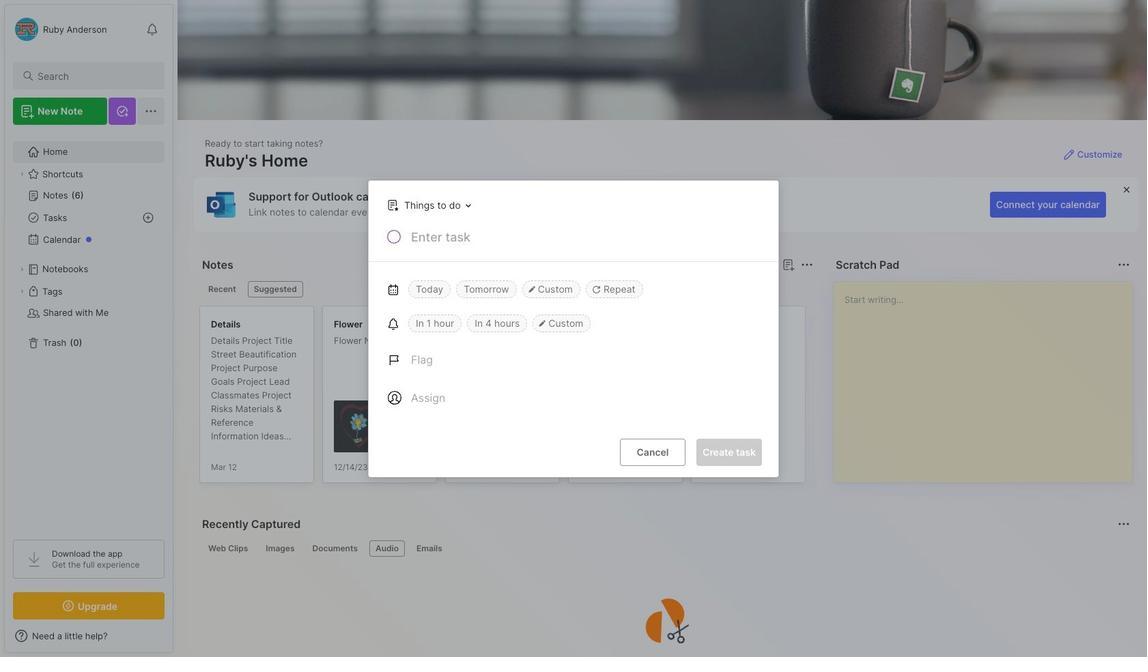 Task type: locate. For each thing, give the bounding box(es) containing it.
Go to note or move task field
[[380, 195, 476, 215]]

0 vertical spatial tab list
[[202, 281, 811, 298]]

None search field
[[38, 68, 152, 84]]

none search field inside main "element"
[[38, 68, 152, 84]]

1 horizontal spatial thumbnail image
[[703, 401, 755, 453]]

tree
[[5, 133, 173, 528]]

1 vertical spatial tab list
[[202, 541, 1128, 557]]

0 horizontal spatial thumbnail image
[[334, 401, 386, 453]]

2 tab list from the top
[[202, 541, 1128, 557]]

tab list
[[202, 281, 811, 298], [202, 541, 1128, 557]]

tab
[[202, 281, 242, 298], [248, 281, 303, 298], [202, 541, 254, 557], [260, 541, 301, 557], [306, 541, 364, 557], [369, 541, 405, 557], [410, 541, 448, 557]]

Enter task text field
[[410, 228, 762, 252]]

thumbnail image
[[334, 401, 386, 453], [703, 401, 755, 453]]

row group
[[199, 306, 1060, 492]]

expand tags image
[[18, 287, 26, 296]]



Task type: describe. For each thing, give the bounding box(es) containing it.
2 thumbnail image from the left
[[703, 401, 755, 453]]

Search text field
[[38, 70, 152, 83]]

expand notebooks image
[[18, 266, 26, 274]]

tree inside main "element"
[[5, 133, 173, 528]]

1 tab list from the top
[[202, 281, 811, 298]]

Start writing… text field
[[845, 282, 1132, 472]]

main element
[[0, 0, 178, 658]]

1 thumbnail image from the left
[[334, 401, 386, 453]]



Task type: vqa. For each thing, say whether or not it's contained in the screenshot.
row group
yes



